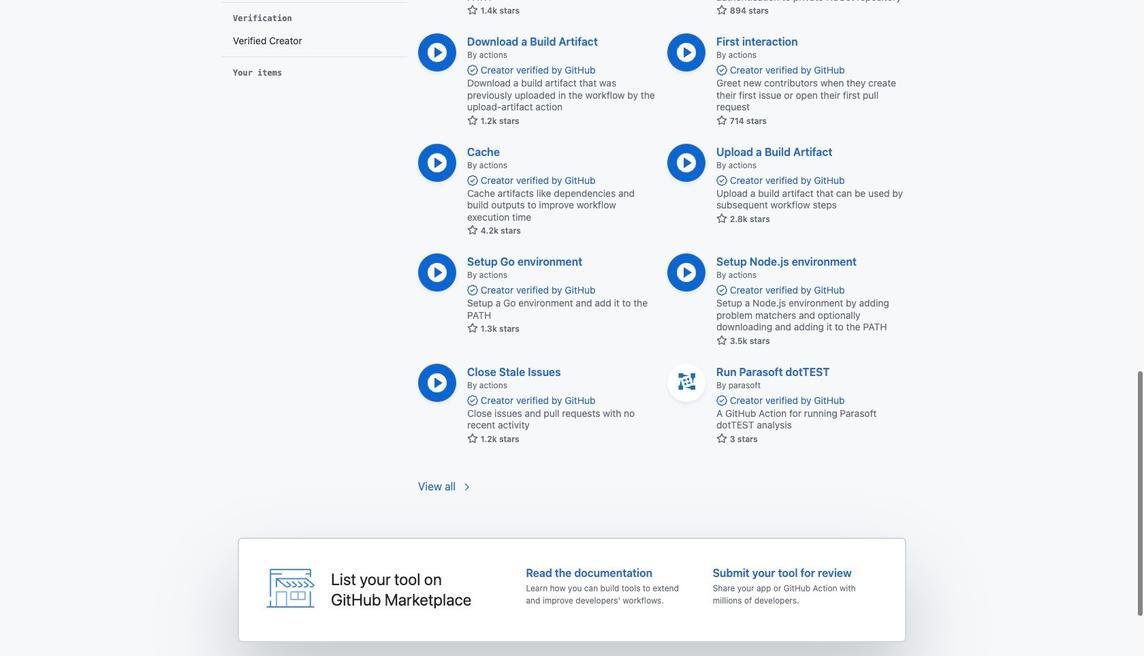 Task type: vqa. For each thing, say whether or not it's contained in the screenshot.
verified icon
yes



Task type: describe. For each thing, give the bounding box(es) containing it.
0 vertical spatial verified image
[[467, 65, 478, 76]]

view all actions listings image
[[461, 481, 472, 492]]

0 vertical spatial star image
[[467, 323, 478, 334]]



Task type: locate. For each thing, give the bounding box(es) containing it.
star image
[[467, 5, 478, 16], [717, 5, 728, 16], [467, 115, 478, 126], [717, 115, 728, 126], [717, 213, 728, 224], [467, 225, 478, 236], [717, 335, 728, 346], [467, 433, 478, 444]]

1 vertical spatial verified image
[[717, 285, 728, 296]]

1 horizontal spatial star image
[[717, 433, 728, 444]]

verified image
[[467, 65, 478, 76], [717, 285, 728, 296]]

0 horizontal spatial star image
[[467, 323, 478, 334]]

0 horizontal spatial verified image
[[467, 65, 478, 76]]

1 horizontal spatial verified image
[[717, 285, 728, 296]]

verified image
[[717, 65, 728, 76], [467, 175, 478, 186], [717, 175, 728, 186], [467, 285, 478, 296], [467, 395, 478, 406], [717, 395, 728, 406]]

1 vertical spatial star image
[[717, 433, 728, 444]]

star image
[[467, 323, 478, 334], [717, 433, 728, 444]]

list
[[228, 30, 402, 51]]



